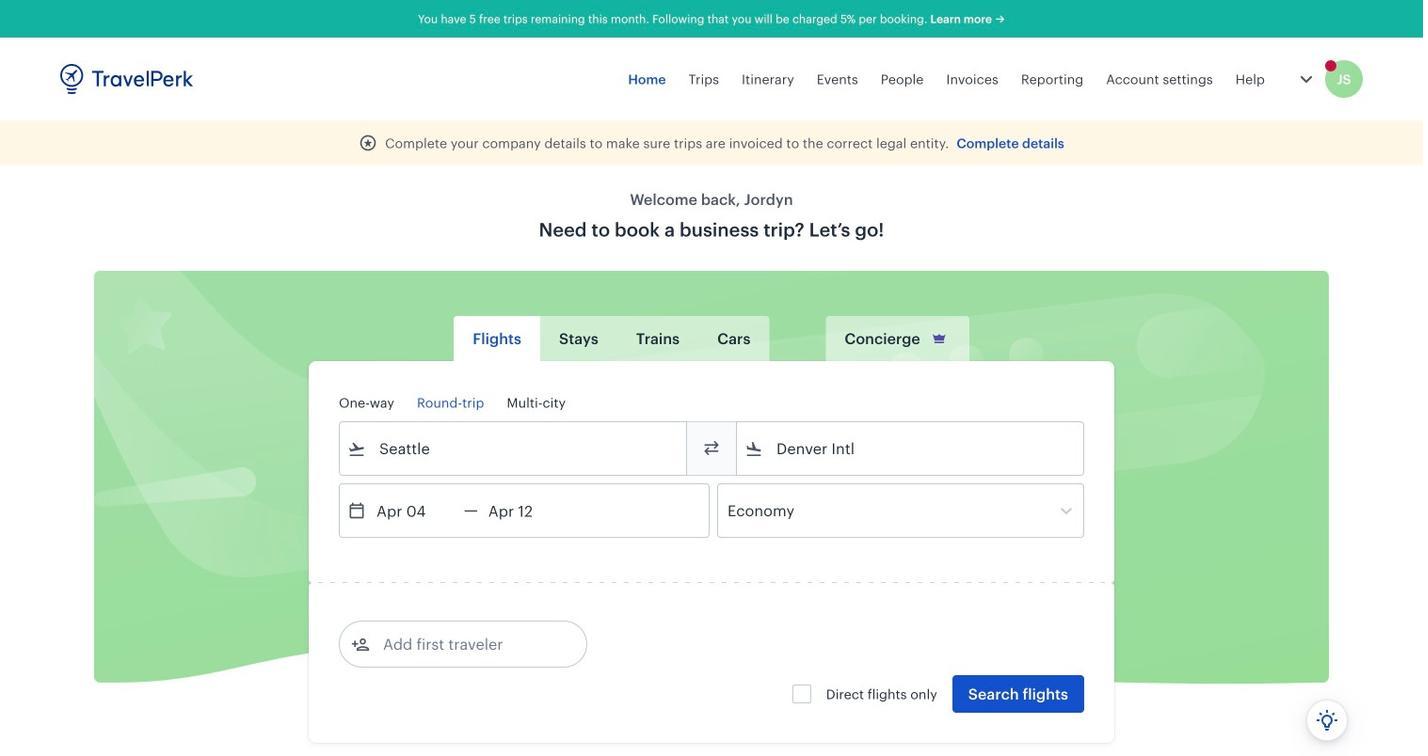 Task type: locate. For each thing, give the bounding box(es) containing it.
Add first traveler search field
[[370, 630, 566, 660]]

From search field
[[366, 434, 662, 464]]

Return text field
[[478, 485, 576, 538]]



Task type: describe. For each thing, give the bounding box(es) containing it.
To search field
[[763, 434, 1059, 464]]

Depart text field
[[366, 485, 464, 538]]



